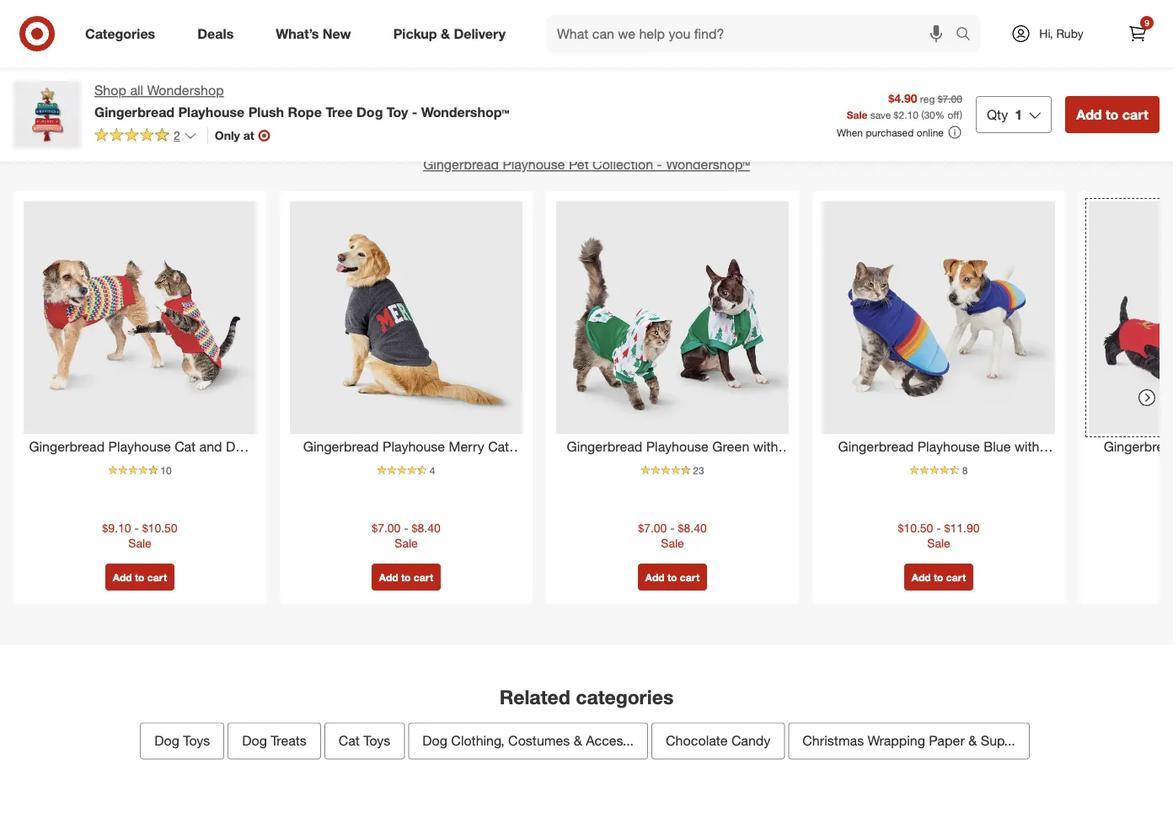 Task type: vqa. For each thing, say whether or not it's contained in the screenshot.
rightmost 'Nintendo'
no



Task type: locate. For each thing, give the bounding box(es) containing it.
add for 4
[[379, 571, 399, 584]]

$8.40 down 23
[[678, 521, 707, 536]]

1 vertical spatial wondershop™
[[666, 156, 750, 173]]

- inside gingerbread playhouse cat and dog sweater - wondershop™
[[120, 458, 125, 475]]

-
[[412, 104, 418, 120], [657, 156, 663, 173], [120, 458, 125, 475], [134, 521, 139, 536], [404, 521, 409, 536], [671, 521, 675, 536], [937, 521, 942, 536]]

add for 8
[[912, 571, 931, 584]]

to
[[1106, 106, 1119, 123], [135, 571, 145, 584], [401, 571, 411, 584], [668, 571, 678, 584], [934, 571, 944, 584]]

0 horizontal spatial &
[[441, 25, 450, 42]]

(
[[922, 108, 925, 121]]

gingerbread playhouse blue with stripes cat and dog fleece vest - wondershop™ image
[[823, 201, 1056, 434]]

pet
[[569, 156, 589, 173]]

1 vertical spatial gingerbread
[[423, 156, 499, 173]]

$8.40 for 4
[[412, 521, 441, 536]]

0 horizontal spatial $10.50
[[142, 521, 178, 536]]

1 vertical spatial playhouse
[[503, 156, 565, 173]]

dog inside shop all wondershop gingerbread playhouse plush rope tree dog toy - wondershop™
[[357, 104, 383, 120]]

0 vertical spatial playhouse
[[178, 104, 245, 120]]

0 horizontal spatial toys
[[183, 733, 210, 750]]

dog inside dog treats link
[[242, 733, 267, 750]]

dog treats link
[[228, 723, 321, 760]]

online
[[917, 126, 944, 139]]

to for 10
[[135, 571, 145, 584]]

dog inside dog toys link
[[154, 733, 179, 750]]

4
[[430, 464, 435, 477]]

gingerbread playhouse merry cat and dog sweatshirt - gray - wondershop™ image
[[290, 201, 523, 434]]

add to cart button for 23
[[638, 564, 708, 591]]

gingerbread playhouse green with trees cat and dog hoodie - wondershop™ image
[[557, 201, 789, 434]]

- inside $10.50 - $11.90 sale
[[937, 521, 942, 536]]

0 horizontal spatial playhouse
[[108, 439, 171, 455]]

only at
[[215, 128, 254, 143]]

$11.90
[[945, 521, 980, 536]]

1 vertical spatial cat
[[339, 733, 360, 750]]

$8.40 down 4
[[412, 521, 441, 536]]

0 horizontal spatial wondershop™
[[129, 458, 213, 475]]

& left sup...
[[969, 733, 978, 750]]

add to cart for 10
[[113, 571, 167, 584]]

what's new link
[[262, 15, 372, 52]]

cat right the treats
[[339, 733, 360, 750]]

new
[[323, 25, 351, 42]]

cart for 4
[[414, 571, 434, 584]]

& for dog
[[574, 733, 582, 750]]

$10.50 right $9.10
[[142, 521, 178, 536]]

clothing,
[[451, 733, 505, 750]]

What can we help you find? suggestions appear below search field
[[547, 15, 960, 52]]

dog inside dog clothing, costumes & acces... link
[[423, 733, 448, 750]]

$10.50
[[142, 521, 178, 536], [898, 521, 934, 536]]

2 horizontal spatial playhouse
[[503, 156, 565, 173]]

2 vertical spatial gingerbread
[[29, 439, 105, 455]]

2 vertical spatial wondershop™
[[129, 458, 213, 475]]

cat toys
[[339, 733, 391, 750]]

at
[[243, 128, 254, 143]]

to for 4
[[401, 571, 411, 584]]

shop all wondershop gingerbread playhouse plush rope tree dog toy - wondershop™
[[94, 82, 510, 120]]

all
[[130, 82, 143, 99]]

$10.50 inside the $9.10 - $10.50 sale
[[142, 521, 178, 536]]

toys
[[183, 733, 210, 750], [364, 733, 391, 750]]

1 horizontal spatial &
[[574, 733, 582, 750]]

&
[[441, 25, 450, 42], [574, 733, 582, 750], [969, 733, 978, 750]]

0 vertical spatial wondershop™
[[421, 104, 510, 120]]

2 horizontal spatial &
[[969, 733, 978, 750]]

off
[[948, 108, 960, 121]]

$10.50 left $11.90
[[898, 521, 934, 536]]

when purchased online
[[837, 126, 944, 139]]

sale inside the $9.10 - $10.50 sale
[[128, 536, 152, 551]]

0 vertical spatial cat
[[175, 439, 196, 455]]

0 horizontal spatial cat
[[175, 439, 196, 455]]

only
[[215, 128, 240, 143]]

gingerbread for gingerbread playhouse cat and dog sweater - wondershop™
[[29, 439, 105, 455]]

$7.00 - $8.40 sale down 23
[[639, 521, 707, 551]]

add
[[1077, 106, 1103, 123], [113, 571, 132, 584], [379, 571, 399, 584], [646, 571, 665, 584], [912, 571, 931, 584]]

1 $7.00 - $8.40 sale from the left
[[372, 521, 441, 551]]

delivery
[[454, 25, 506, 42]]

image of gingerbread playhouse plush rope tree dog toy - wondershop™ image
[[13, 81, 81, 148]]

save
[[871, 108, 892, 121]]

2 $7.00 - $8.40 sale from the left
[[639, 521, 707, 551]]

$7.00
[[938, 92, 963, 105], [372, 521, 401, 536], [639, 521, 667, 536]]

1 horizontal spatial $7.00 - $8.40 sale
[[639, 521, 707, 551]]

1 $8.40 from the left
[[412, 521, 441, 536]]

gingerbread playhouse pet collection - wondershop™ link
[[423, 156, 750, 173]]

playhouse
[[178, 104, 245, 120], [503, 156, 565, 173], [108, 439, 171, 455]]

$9.10
[[102, 521, 131, 536]]

sale inside $10.50 - $11.90 sale
[[928, 536, 951, 551]]

plush
[[248, 104, 284, 120]]

1 toys from the left
[[183, 733, 210, 750]]

playhouse up 10
[[108, 439, 171, 455]]

0 vertical spatial gingerbread
[[94, 104, 174, 120]]

christmas
[[803, 733, 864, 750]]

$9.10 - $10.50 sale
[[102, 521, 178, 551]]

sale
[[847, 108, 868, 121], [128, 536, 152, 551], [395, 536, 418, 551], [661, 536, 684, 551], [928, 536, 951, 551]]

playhouse inside gingerbread playhouse cat and dog sweater - wondershop™
[[108, 439, 171, 455]]

2 $10.50 from the left
[[898, 521, 934, 536]]

toys for dog toys
[[183, 733, 210, 750]]

$7.00 - $8.40 sale down 4
[[372, 521, 441, 551]]

when
[[837, 126, 864, 139]]

add to cart for 23
[[646, 571, 700, 584]]

add for 23
[[646, 571, 665, 584]]

1 horizontal spatial wondershop™
[[421, 104, 510, 120]]

gingerbread inside gingerbread playhouse cat and dog sweater - wondershop™
[[29, 439, 105, 455]]

2 vertical spatial playhouse
[[108, 439, 171, 455]]

1 horizontal spatial $10.50
[[898, 521, 934, 536]]

add to cart button
[[1066, 96, 1160, 133], [105, 564, 175, 591], [372, 564, 441, 591], [638, 564, 708, 591], [905, 564, 974, 591]]

playhouse left the pet
[[503, 156, 565, 173]]

dog for dog toys
[[154, 733, 179, 750]]

dog for dog treats
[[242, 733, 267, 750]]

playhouse inside shop all wondershop gingerbread playhouse plush rope tree dog toy - wondershop™
[[178, 104, 245, 120]]

$7.00 - $8.40 sale for 4
[[372, 521, 441, 551]]

christmas wrapping paper & sup... link
[[789, 723, 1030, 760]]

sale for 10
[[128, 536, 152, 551]]

1 $10.50 from the left
[[142, 521, 178, 536]]

what's
[[276, 25, 319, 42]]

$7.00 - $8.40 sale
[[372, 521, 441, 551], [639, 521, 707, 551]]

add to cart for 4
[[379, 571, 434, 584]]

1 horizontal spatial playhouse
[[178, 104, 245, 120]]

cat left and
[[175, 439, 196, 455]]

$10.50 inside $10.50 - $11.90 sale
[[898, 521, 934, 536]]

to for 8
[[934, 571, 944, 584]]

playhouse up 'only'
[[178, 104, 245, 120]]

1 horizontal spatial $8.40
[[678, 521, 707, 536]]

dog inside gingerbread playhouse cat and dog sweater - wondershop™
[[226, 439, 251, 455]]

1 horizontal spatial cat
[[339, 733, 360, 750]]

christmas wrapping paper & sup...
[[803, 733, 1016, 750]]

1 horizontal spatial $7.00
[[639, 521, 667, 536]]

add to cart button for 10
[[105, 564, 175, 591]]

toys for cat toys
[[364, 733, 391, 750]]

playhouse for gingerbread playhouse pet collection - wondershop™
[[503, 156, 565, 173]]

1 horizontal spatial toys
[[364, 733, 391, 750]]

add to cart
[[1077, 106, 1149, 123], [113, 571, 167, 584], [379, 571, 434, 584], [646, 571, 700, 584], [912, 571, 967, 584]]

0 horizontal spatial $7.00 - $8.40 sale
[[372, 521, 441, 551]]

cart
[[1123, 106, 1149, 123], [147, 571, 167, 584], [414, 571, 434, 584], [680, 571, 700, 584], [947, 571, 967, 584]]

add to cart button for 8
[[905, 564, 974, 591]]

$
[[894, 108, 899, 121]]

& right pickup at left
[[441, 25, 450, 42]]

- inside the $9.10 - $10.50 sale
[[134, 521, 139, 536]]

& left acces... on the bottom of the page
[[574, 733, 582, 750]]

dog clothing, costumes & acces...
[[423, 733, 634, 750]]

0 horizontal spatial $7.00
[[372, 521, 401, 536]]

deals
[[198, 25, 234, 42]]

0 horizontal spatial $8.40
[[412, 521, 441, 536]]

2
[[174, 128, 180, 143]]

2 toys from the left
[[364, 733, 391, 750]]

tree
[[326, 104, 353, 120]]

costumes
[[509, 733, 570, 750]]

2 $8.40 from the left
[[678, 521, 707, 536]]

wondershop™ inside gingerbread playhouse cat and dog sweater - wondershop™
[[129, 458, 213, 475]]

$8.40
[[412, 521, 441, 536], [678, 521, 707, 536]]

1
[[1016, 106, 1023, 123]]

$7.00 - $8.40 sale for 23
[[639, 521, 707, 551]]

wondershop™ inside shop all wondershop gingerbread playhouse plush rope tree dog toy - wondershop™
[[421, 104, 510, 120]]

gingerbread
[[94, 104, 174, 120], [423, 156, 499, 173], [29, 439, 105, 455]]

dog
[[357, 104, 383, 120], [226, 439, 251, 455], [154, 733, 179, 750], [242, 733, 267, 750], [423, 733, 448, 750]]

cat
[[175, 439, 196, 455], [339, 733, 360, 750]]

2 horizontal spatial $7.00
[[938, 92, 963, 105]]



Task type: describe. For each thing, give the bounding box(es) containing it.
dog toys
[[154, 733, 210, 750]]

pickup
[[394, 25, 437, 42]]

what's new
[[276, 25, 351, 42]]

sale for 23
[[661, 536, 684, 551]]

2.10
[[899, 108, 919, 121]]

pickup & delivery
[[394, 25, 506, 42]]

$8.40 for 23
[[678, 521, 707, 536]]

2 link
[[94, 127, 197, 147]]

ruby
[[1057, 26, 1084, 41]]

rope
[[288, 104, 322, 120]]

gingerbread playhouse pet collection - wondershop™
[[423, 156, 750, 173]]

qty 1
[[987, 106, 1023, 123]]

related categories
[[500, 686, 674, 709]]

)
[[960, 108, 963, 121]]

to for 23
[[668, 571, 678, 584]]

sup...
[[981, 733, 1016, 750]]

categories
[[85, 25, 155, 42]]

gingerbread playhouse cat and dog sweater - wondershop™ image
[[24, 201, 256, 434]]

gingerbread inside shop all wondershop gingerbread playhouse plush rope tree dog toy - wondershop™
[[94, 104, 174, 120]]

chocolate candy
[[666, 733, 771, 750]]

& for christmas
[[969, 733, 978, 750]]

dog treats
[[242, 733, 307, 750]]

9
[[1145, 17, 1150, 28]]

dog for dog clothing, costumes & acces...
[[423, 733, 448, 750]]

sale inside $4.90 reg $7.00 sale save $ 2.10 ( 30 % off )
[[847, 108, 868, 121]]

sale for 4
[[395, 536, 418, 551]]

candy
[[732, 733, 771, 750]]

sweater
[[67, 458, 116, 475]]

chocolate
[[666, 733, 728, 750]]

paper
[[930, 733, 965, 750]]

%
[[936, 108, 945, 121]]

dog clothing, costumes & acces... link
[[408, 723, 649, 760]]

cat toys link
[[325, 723, 405, 760]]

sale for 8
[[928, 536, 951, 551]]

add to cart button for 4
[[372, 564, 441, 591]]

deals link
[[183, 15, 255, 52]]

gingerbread playhouse cat and dog sweater - wondershop™
[[29, 439, 251, 475]]

dog toys link
[[140, 723, 224, 760]]

toy
[[387, 104, 408, 120]]

add to cart for 8
[[912, 571, 967, 584]]

cart for 23
[[680, 571, 700, 584]]

cat inside gingerbread playhouse cat and dog sweater - wondershop™
[[175, 439, 196, 455]]

chocolate candy link
[[652, 723, 785, 760]]

collection
[[593, 156, 654, 173]]

acces...
[[586, 733, 634, 750]]

treats
[[271, 733, 307, 750]]

10
[[160, 464, 172, 477]]

categories
[[576, 686, 674, 709]]

search
[[949, 27, 989, 43]]

$7.00 for 4
[[372, 521, 401, 536]]

related
[[500, 686, 571, 709]]

hi,
[[1040, 26, 1054, 41]]

- inside shop all wondershop gingerbread playhouse plush rope tree dog toy - wondershop™
[[412, 104, 418, 120]]

2 horizontal spatial wondershop™
[[666, 156, 750, 173]]

qty
[[987, 106, 1009, 123]]

shop
[[94, 82, 126, 99]]

purchased
[[866, 126, 914, 139]]

reg
[[921, 92, 935, 105]]

playhouse for gingerbread playhouse cat and dog sweater - wondershop™
[[108, 439, 171, 455]]

gingerbread playhouse red gold sequin reindeer cat and dog sweater - wondershop™ image
[[1089, 201, 1174, 434]]

9 link
[[1120, 15, 1157, 52]]

and
[[199, 439, 222, 455]]

23
[[693, 464, 705, 477]]

pickup & delivery link
[[379, 15, 527, 52]]

gingerbread for gingerbread playhouse pet collection - wondershop™
[[423, 156, 499, 173]]

wondershop
[[147, 82, 224, 99]]

add for 10
[[113, 571, 132, 584]]

wrapping
[[868, 733, 926, 750]]

8
[[963, 464, 968, 477]]

categories link
[[71, 15, 176, 52]]

hi, ruby
[[1040, 26, 1084, 41]]

30
[[925, 108, 936, 121]]

cart for 8
[[947, 571, 967, 584]]

cart for 10
[[147, 571, 167, 584]]

$4.90
[[889, 91, 918, 105]]

$4.90 reg $7.00 sale save $ 2.10 ( 30 % off )
[[847, 91, 963, 121]]

search button
[[949, 15, 989, 56]]

$7.00 inside $4.90 reg $7.00 sale save $ 2.10 ( 30 % off )
[[938, 92, 963, 105]]

$7.00 for 23
[[639, 521, 667, 536]]

$10.50 - $11.90 sale
[[898, 521, 980, 551]]



